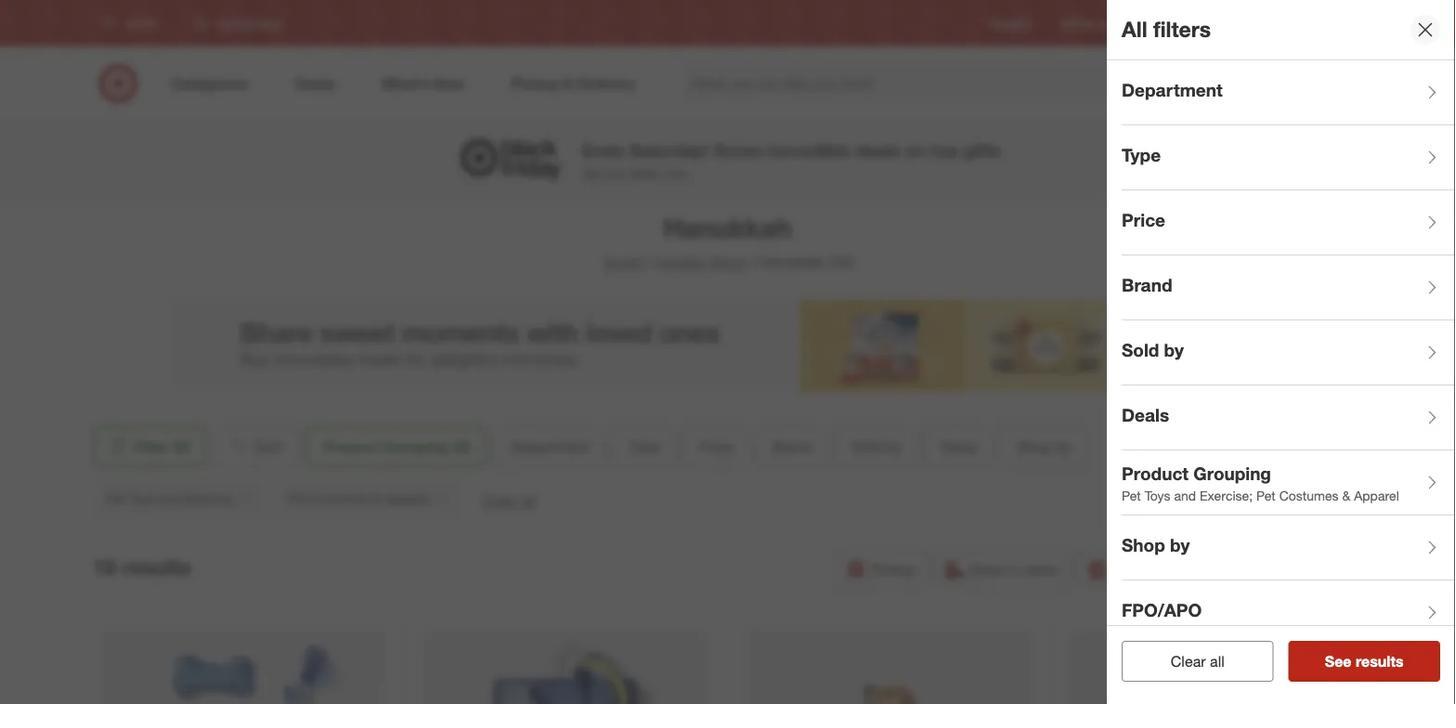 Task type: vqa. For each thing, say whether or not it's contained in the screenshot.
Clear all BUTTON
yes



Task type: describe. For each thing, give the bounding box(es) containing it.
0 vertical spatial shop by button
[[1001, 426, 1088, 467]]

filter
[[133, 437, 169, 456]]

department button inside all filters dialog
[[1122, 60, 1455, 125]]

1 horizontal spatial deals button
[[1122, 385, 1455, 450]]

ends saturday! score incredible deals on top gifts get the deals now.
[[582, 139, 1001, 181]]

sold inside all filters dialog
[[1122, 340, 1159, 361]]

costumes inside button
[[311, 490, 370, 507]]

pet inside button
[[288, 490, 307, 507]]

price inside all filters dialog
[[1122, 210, 1166, 231]]

weekly ad link
[[1062, 15, 1114, 31]]

2 (2) from the left
[[453, 437, 470, 456]]

holiday shop link
[[656, 253, 745, 271]]

1 vertical spatial sold by button
[[836, 426, 917, 467]]

all
[[1122, 16, 1148, 42]]

0 horizontal spatial clear all
[[482, 491, 535, 509]]

pickup
[[871, 560, 916, 578]]

see results
[[1325, 652, 1404, 670]]

pet inside button
[[106, 490, 126, 507]]

16
[[92, 554, 116, 580]]

see
[[1325, 652, 1352, 670]]

clear for the bottom clear all button
[[1171, 652, 1206, 670]]

product grouping pet toys and exercise; pet costumes & apparel
[[1122, 463, 1399, 503]]

(16)
[[828, 253, 853, 271]]

0 vertical spatial clear all button
[[482, 489, 535, 511]]

1 vertical spatial department button
[[494, 426, 606, 467]]

score
[[714, 139, 763, 161]]

and inside 'product grouping pet toys and exercise; pet costumes & apparel'
[[1174, 487, 1196, 503]]

department inside all filters dialog
[[1122, 80, 1223, 101]]

registry link
[[991, 15, 1032, 31]]

0 vertical spatial shop by
[[1017, 437, 1072, 456]]

get
[[582, 165, 603, 181]]

target
[[603, 253, 643, 271]]

0 horizontal spatial deals
[[629, 165, 660, 181]]

1 / from the left
[[647, 253, 652, 271]]

advertisement region
[[170, 299, 1285, 392]]

2 / from the left
[[749, 253, 754, 271]]

pet costumes & apparel button
[[274, 478, 463, 519]]

search
[[1130, 76, 1175, 94]]

0 horizontal spatial deals button
[[925, 426, 994, 467]]

filter (2) button
[[92, 426, 205, 467]]

pet costumes & apparel
[[288, 490, 430, 507]]

1 vertical spatial type
[[629, 437, 660, 456]]

1 horizontal spatial price button
[[1122, 190, 1455, 255]]

& inside button
[[374, 490, 382, 507]]

and inside pet toys and exercise button
[[159, 490, 181, 507]]

product grouping (2)
[[323, 437, 470, 456]]

apparel inside 'product grouping pet toys and exercise; pet costumes & apparel'
[[1354, 487, 1399, 503]]

0 horizontal spatial deals
[[941, 437, 978, 456]]

clear all inside all filters dialog
[[1171, 652, 1225, 670]]

brand inside all filters dialog
[[1122, 275, 1173, 296]]

1 vertical spatial brand button
[[757, 426, 828, 467]]

1 vertical spatial department
[[510, 437, 590, 456]]

costumes inside 'product grouping pet toys and exercise; pet costumes & apparel'
[[1280, 487, 1339, 503]]

product for product grouping pet toys and exercise; pet costumes & apparel
[[1122, 463, 1189, 485]]

exercise;
[[1200, 487, 1253, 503]]

1 vertical spatial brand
[[772, 437, 812, 456]]

toys inside 'product grouping pet toys and exercise; pet costumes & apparel'
[[1145, 487, 1171, 503]]

pickup button
[[837, 549, 928, 590]]

sort button
[[213, 426, 299, 467]]

weekly ad
[[1062, 16, 1114, 30]]

1 vertical spatial price button
[[684, 426, 749, 467]]

(2) inside 'button'
[[173, 437, 190, 456]]



Task type: locate. For each thing, give the bounding box(es) containing it.
price button
[[1122, 190, 1455, 255], [684, 426, 749, 467]]

shop in store
[[970, 560, 1059, 578]]

1 horizontal spatial shop by button
[[1122, 516, 1455, 581]]

filter (2)
[[133, 437, 190, 456]]

grouping up pet costumes & apparel button
[[383, 437, 449, 456]]

and
[[1174, 487, 1196, 503], [159, 490, 181, 507]]

0 horizontal spatial shop by
[[1017, 437, 1072, 456]]

/ right target
[[647, 253, 652, 271]]

0 horizontal spatial type button
[[613, 426, 676, 467]]

top
[[931, 139, 959, 161]]

clear all button
[[482, 489, 535, 511], [1122, 641, 1274, 682]]

1 horizontal spatial type button
[[1122, 125, 1455, 190]]

shop in store button
[[936, 549, 1071, 590]]

16 results
[[92, 554, 191, 580]]

1 horizontal spatial all
[[1210, 652, 1225, 670]]

hanukkah
[[663, 211, 792, 244], [757, 253, 824, 271]]

& inside 'product grouping pet toys and exercise; pet costumes & apparel'
[[1343, 487, 1351, 503]]

sold by button
[[1122, 320, 1455, 385], [836, 426, 917, 467]]

0 horizontal spatial and
[[159, 490, 181, 507]]

holiday
[[656, 253, 706, 271]]

1 horizontal spatial type
[[1122, 145, 1161, 166]]

0 horizontal spatial shop by button
[[1001, 426, 1088, 467]]

shop inside button
[[970, 560, 1005, 578]]

and left exercise
[[159, 490, 181, 507]]

15.75" hanukkah plush and rope bone dog toy - boots & barkley™ image
[[1069, 630, 1356, 704], [1069, 630, 1356, 704]]

0 horizontal spatial clear
[[482, 491, 517, 509]]

sold by
[[1122, 340, 1184, 361], [851, 437, 902, 456]]

results for 16 results
[[122, 554, 191, 580]]

0 vertical spatial deals
[[855, 139, 900, 161]]

toys
[[1145, 487, 1171, 503], [129, 490, 155, 507]]

apparel
[[1354, 487, 1399, 503], [385, 490, 430, 507]]

costumes right the exercise;
[[1280, 487, 1339, 503]]

1 vertical spatial type button
[[613, 426, 676, 467]]

department button
[[1122, 60, 1455, 125], [494, 426, 606, 467]]

costumes down product grouping (2)
[[311, 490, 370, 507]]

toys inside button
[[129, 490, 155, 507]]

brand
[[1122, 275, 1173, 296], [772, 437, 812, 456]]

&
[[1343, 487, 1351, 503], [374, 490, 382, 507]]

0 vertical spatial clear all
[[482, 491, 535, 509]]

1 vertical spatial sold by
[[851, 437, 902, 456]]

1 horizontal spatial department
[[1122, 80, 1223, 101]]

1 vertical spatial product
[[1122, 463, 1189, 485]]

1 vertical spatial sold
[[851, 437, 882, 456]]

0 vertical spatial sold by
[[1122, 340, 1184, 361]]

results right see
[[1356, 652, 1404, 670]]

hanukkah 8 days of cat toys - 8ct - boots & barkley™ image
[[423, 630, 709, 704], [423, 630, 709, 704]]

0 vertical spatial price button
[[1122, 190, 1455, 255]]

0 horizontal spatial apparel
[[385, 490, 430, 507]]

target link
[[603, 253, 643, 271]]

grouping inside 'product grouping pet toys and exercise; pet costumes & apparel'
[[1194, 463, 1272, 485]]

1 vertical spatial grouping
[[1194, 463, 1272, 485]]

1 horizontal spatial apparel
[[1354, 487, 1399, 503]]

all filters dialog
[[1107, 0, 1455, 704]]

exercise
[[184, 490, 234, 507]]

hanukkah matching family cat and dog bandana - wondershop™ - blue - one size fits most image
[[746, 630, 1032, 704], [746, 630, 1032, 704]]

1 (2) from the left
[[173, 437, 190, 456]]

redcard link
[[1144, 15, 1188, 31]]

0 horizontal spatial brand
[[772, 437, 812, 456]]

hanukkah 8 days of dog toys - boots & barkley™ image
[[99, 630, 385, 704], [99, 630, 385, 704]]

saturday!
[[629, 139, 709, 161]]

1 horizontal spatial and
[[1174, 487, 1196, 503]]

0 horizontal spatial price
[[699, 437, 733, 456]]

grouping for (2)
[[383, 437, 449, 456]]

deals
[[855, 139, 900, 161], [629, 165, 660, 181]]

0 horizontal spatial product
[[323, 437, 379, 456]]

the
[[607, 165, 625, 181]]

1 horizontal spatial clear
[[1171, 652, 1206, 670]]

1 horizontal spatial product
[[1122, 463, 1189, 485]]

filters
[[1154, 16, 1211, 42]]

now.
[[664, 165, 690, 181]]

1 horizontal spatial sold
[[1122, 340, 1159, 361]]

deals button
[[1122, 385, 1455, 450], [925, 426, 994, 467]]

ad
[[1100, 16, 1114, 30]]

toys down filter (2) 'button'
[[129, 490, 155, 507]]

1 horizontal spatial costumes
[[1280, 487, 1339, 503]]

store
[[1025, 560, 1059, 578]]

0 vertical spatial type
[[1122, 145, 1161, 166]]

/ right holiday shop link
[[749, 253, 754, 271]]

1 horizontal spatial deals
[[855, 139, 900, 161]]

pet
[[1122, 487, 1141, 503], [1257, 487, 1276, 503], [106, 490, 126, 507], [288, 490, 307, 507]]

shop by button
[[1001, 426, 1088, 467], [1122, 516, 1455, 581]]

clear inside all filters dialog
[[1171, 652, 1206, 670]]

clear all
[[482, 491, 535, 509], [1171, 652, 1225, 670]]

all filters
[[1122, 16, 1211, 42]]

0 horizontal spatial results
[[122, 554, 191, 580]]

1 vertical spatial shop by button
[[1122, 516, 1455, 581]]

brand button
[[1122, 255, 1455, 320], [757, 426, 828, 467]]

type
[[1122, 145, 1161, 166], [629, 437, 660, 456]]

1 horizontal spatial sold by
[[1122, 340, 1184, 361]]

sold
[[1122, 340, 1159, 361], [851, 437, 882, 456]]

results right 16
[[122, 554, 191, 580]]

1 vertical spatial clear all button
[[1122, 641, 1274, 682]]

fpo/apo button
[[1122, 581, 1455, 646]]

results
[[122, 554, 191, 580], [1356, 652, 1404, 670]]

hanukkah left (16)
[[757, 253, 824, 271]]

1 horizontal spatial &
[[1343, 487, 1351, 503]]

weekly
[[1062, 16, 1097, 30]]

all for the bottom clear all button
[[1210, 652, 1225, 670]]

0 horizontal spatial type
[[629, 437, 660, 456]]

1 horizontal spatial brand button
[[1122, 255, 1455, 320]]

1 horizontal spatial results
[[1356, 652, 1404, 670]]

price
[[1122, 210, 1166, 231], [699, 437, 733, 456]]

0 vertical spatial sold
[[1122, 340, 1159, 361]]

0 vertical spatial sold by button
[[1122, 320, 1455, 385]]

pet toys and exercise
[[106, 490, 234, 507]]

1 vertical spatial deals
[[941, 437, 978, 456]]

results for see results
[[1356, 652, 1404, 670]]

grouping up the exercise;
[[1194, 463, 1272, 485]]

1 horizontal spatial clear all
[[1171, 652, 1225, 670]]

fpo/apo
[[1122, 600, 1202, 621]]

clear for clear all button to the top
[[482, 491, 517, 509]]

shop by
[[1017, 437, 1072, 456], [1122, 535, 1190, 556]]

0 horizontal spatial department
[[510, 437, 590, 456]]

0 vertical spatial brand
[[1122, 275, 1173, 296]]

shop by inside all filters dialog
[[1122, 535, 1190, 556]]

1 vertical spatial clear
[[1171, 652, 1206, 670]]

deals inside all filters dialog
[[1122, 405, 1169, 426]]

0 horizontal spatial brand button
[[757, 426, 828, 467]]

0 vertical spatial results
[[122, 554, 191, 580]]

0 horizontal spatial &
[[374, 490, 382, 507]]

department
[[1122, 80, 1223, 101], [510, 437, 590, 456]]

toys left the exercise;
[[1145, 487, 1171, 503]]

What can we help you find? suggestions appear below search field
[[680, 63, 1143, 104]]

type button
[[1122, 125, 1455, 190], [613, 426, 676, 467]]

0 horizontal spatial sold by button
[[836, 426, 917, 467]]

1 horizontal spatial brand
[[1122, 275, 1173, 296]]

all inside dialog
[[1210, 652, 1225, 670]]

hanukkah up holiday shop link
[[663, 211, 792, 244]]

0 horizontal spatial clear all button
[[482, 489, 535, 511]]

1 horizontal spatial shop by
[[1122, 535, 1190, 556]]

0 horizontal spatial grouping
[[383, 437, 449, 456]]

0 horizontal spatial costumes
[[311, 490, 370, 507]]

all for clear all button to the top
[[521, 491, 535, 509]]

0 horizontal spatial toys
[[129, 490, 155, 507]]

1 horizontal spatial /
[[749, 253, 754, 271]]

1 horizontal spatial (2)
[[453, 437, 470, 456]]

by
[[1164, 340, 1184, 361], [886, 437, 902, 456], [1056, 437, 1072, 456], [1170, 535, 1190, 556]]

1 vertical spatial clear all
[[1171, 652, 1225, 670]]

shop inside all filters dialog
[[1122, 535, 1166, 556]]

shop inside hanukkah target / holiday shop / hanukkah (16)
[[710, 253, 745, 271]]

/
[[647, 253, 652, 271], [749, 253, 754, 271]]

incredible
[[768, 139, 850, 161]]

search button
[[1130, 63, 1175, 108]]

1 horizontal spatial clear all button
[[1122, 641, 1274, 682]]

hanukkah target / holiday shop / hanukkah (16)
[[603, 211, 853, 271]]

redcard
[[1144, 16, 1188, 30]]

1 vertical spatial price
[[699, 437, 733, 456]]

0 vertical spatial type button
[[1122, 125, 1455, 190]]

product inside 'product grouping pet toys and exercise; pet costumes & apparel'
[[1122, 463, 1189, 485]]

0 vertical spatial hanukkah
[[663, 211, 792, 244]]

0 vertical spatial department button
[[1122, 60, 1455, 125]]

deals
[[1122, 405, 1169, 426], [941, 437, 978, 456]]

registry
[[991, 16, 1032, 30]]

type inside all filters dialog
[[1122, 145, 1161, 166]]

1 vertical spatial hanukkah
[[757, 253, 824, 271]]

on
[[905, 139, 926, 161]]

0 vertical spatial clear
[[482, 491, 517, 509]]

grouping for pet
[[1194, 463, 1272, 485]]

1 horizontal spatial grouping
[[1194, 463, 1272, 485]]

product for product grouping (2)
[[323, 437, 379, 456]]

0 horizontal spatial price button
[[684, 426, 749, 467]]

all
[[521, 491, 535, 509], [1210, 652, 1225, 670]]

see results button
[[1289, 641, 1441, 682]]

sold by inside all filters dialog
[[1122, 340, 1184, 361]]

0 vertical spatial price
[[1122, 210, 1166, 231]]

product
[[323, 437, 379, 456], [1122, 463, 1189, 485]]

sort
[[254, 437, 283, 456]]

0 horizontal spatial all
[[521, 491, 535, 509]]

gifts
[[964, 139, 1001, 161]]

in
[[1009, 560, 1021, 578]]

pet toys and exercise button
[[92, 478, 266, 519]]

0 vertical spatial department
[[1122, 80, 1223, 101]]

results inside see results button
[[1356, 652, 1404, 670]]

1 horizontal spatial deals
[[1122, 405, 1169, 426]]

0 horizontal spatial sold
[[851, 437, 882, 456]]

1 horizontal spatial price
[[1122, 210, 1166, 231]]

grouping
[[383, 437, 449, 456], [1194, 463, 1272, 485]]

(2)
[[173, 437, 190, 456], [453, 437, 470, 456]]

shop by button inside all filters dialog
[[1122, 516, 1455, 581]]

clear
[[482, 491, 517, 509], [1171, 652, 1206, 670]]

0 vertical spatial grouping
[[383, 437, 449, 456]]

ends
[[582, 139, 624, 161]]

0 horizontal spatial sold by
[[851, 437, 902, 456]]

0 horizontal spatial department button
[[494, 426, 606, 467]]

1 vertical spatial deals
[[629, 165, 660, 181]]

1 horizontal spatial sold by button
[[1122, 320, 1455, 385]]

0 vertical spatial brand button
[[1122, 255, 1455, 320]]

apparel inside pet costumes & apparel button
[[385, 490, 430, 507]]

1 vertical spatial all
[[1210, 652, 1225, 670]]

0 vertical spatial all
[[521, 491, 535, 509]]

deals left on
[[855, 139, 900, 161]]

1 horizontal spatial department button
[[1122, 60, 1455, 125]]

0 horizontal spatial (2)
[[173, 437, 190, 456]]

and left the exercise;
[[1174, 487, 1196, 503]]

costumes
[[1280, 487, 1339, 503], [311, 490, 370, 507]]

0 vertical spatial product
[[323, 437, 379, 456]]

shop
[[710, 253, 745, 271], [1017, 437, 1052, 456], [1122, 535, 1166, 556], [970, 560, 1005, 578]]

deals right the
[[629, 165, 660, 181]]



